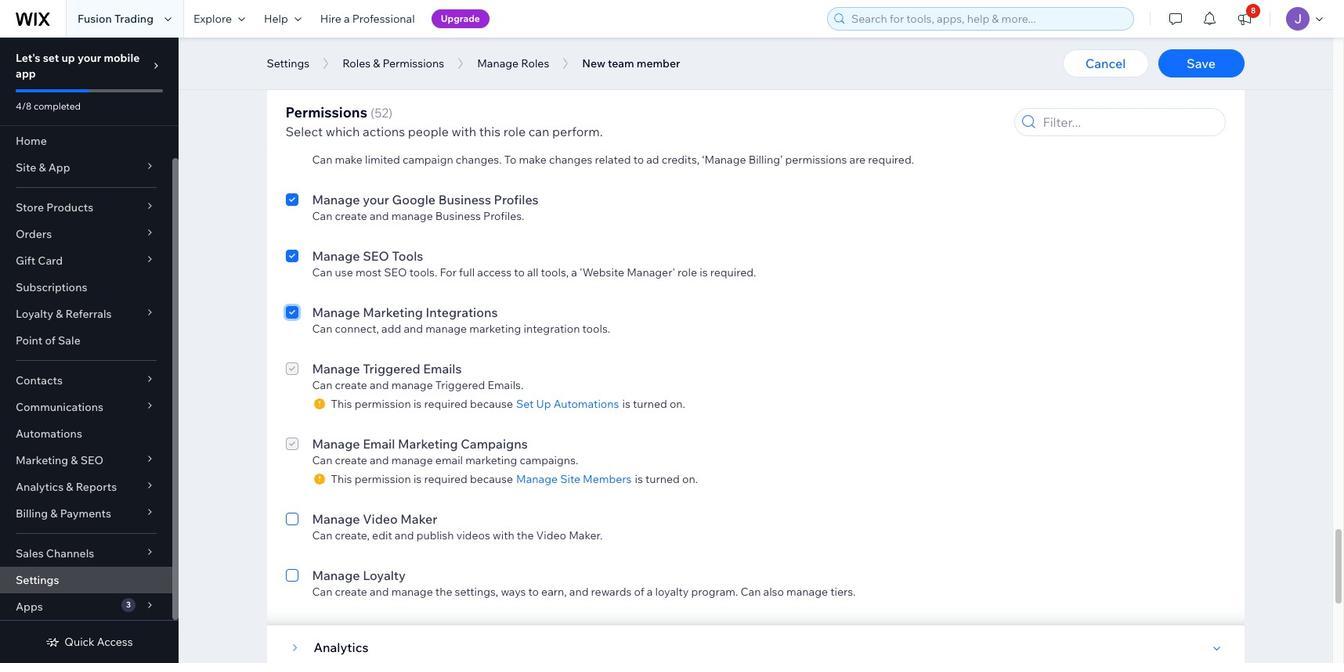 Task type: vqa. For each thing, say whether or not it's contained in the screenshot.
days to the bottom
no



Task type: locate. For each thing, give the bounding box(es) containing it.
0 horizontal spatial role
[[504, 124, 526, 139]]

is
[[700, 266, 708, 280], [414, 397, 422, 411], [623, 397, 631, 411], [414, 473, 422, 487], [635, 473, 643, 487]]

2 create from the top
[[335, 378, 367, 393]]

billing'
[[683, 96, 717, 110], [749, 153, 783, 167]]

1 horizontal spatial permissions
[[383, 56, 444, 71]]

social up roles & permissions
[[363, 23, 399, 38]]

1 vertical spatial on.
[[683, 473, 698, 487]]

turned
[[633, 397, 668, 411], [646, 473, 680, 487]]

0 horizontal spatial permissions
[[720, 96, 782, 110]]

manage inside the manage google ads can make limited campaign changes. to make changes related to ad credits, 'manage billing' permissions are required.
[[312, 136, 360, 151]]

2 horizontal spatial to
[[634, 153, 644, 167]]

create, inside the manage social posts can create, manage and share social posts.
[[335, 40, 370, 54]]

store products button
[[0, 194, 172, 221]]

0 horizontal spatial analytics
[[16, 480, 64, 494]]

& up analytics & reports
[[71, 454, 78, 468]]

a right )
[[405, 96, 411, 110]]

role right manager'
[[678, 266, 697, 280]]

a left loyalty
[[647, 585, 653, 599]]

automations down communications
[[16, 427, 82, 441]]

social right the share
[[469, 40, 500, 54]]

loyalty
[[16, 307, 53, 321], [363, 568, 406, 584]]

role
[[504, 124, 526, 139], [678, 266, 697, 280]]

triggered down add
[[363, 361, 421, 377]]

marketing down the integrations on the left
[[470, 322, 521, 336]]

tools. right integration
[[583, 322, 611, 336]]

2 vertical spatial to
[[529, 585, 539, 599]]

0 vertical spatial required.
[[826, 96, 872, 110]]

0 horizontal spatial your
[[78, 51, 101, 65]]

permission for email
[[355, 473, 411, 487]]

&
[[373, 56, 380, 71], [424, 79, 432, 95], [39, 161, 46, 175], [56, 307, 63, 321], [71, 454, 78, 468], [66, 480, 73, 494], [50, 507, 58, 521]]

business left profiles.
[[436, 209, 481, 223]]

home
[[16, 134, 47, 148]]

site inside dropdown button
[[16, 161, 36, 175]]

marketing down campaigns
[[466, 454, 517, 468]]

0 vertical spatial edit
[[383, 96, 403, 110]]

& left reports
[[66, 480, 73, 494]]

marketing & seo button
[[0, 447, 172, 474]]

automations link
[[0, 421, 172, 447]]

0 vertical spatial billing'
[[683, 96, 717, 110]]

business
[[439, 192, 491, 208], [436, 209, 481, 223]]

of right rewards
[[634, 585, 645, 599]]

role inside manage seo tools can use most seo tools. for full access to all tools, a 'website manager' role is required.
[[678, 266, 697, 280]]

this permission is required because manage site members is turned on.
[[331, 473, 698, 487]]

1 horizontal spatial tools.
[[583, 322, 611, 336]]

1 vertical spatial create,
[[335, 529, 370, 543]]

0 vertical spatial permissions
[[720, 96, 782, 110]]

1 vertical spatial this
[[331, 473, 352, 487]]

manage for triggered
[[312, 361, 360, 377]]

point
[[16, 334, 43, 348]]

2 roles from the left
[[521, 56, 550, 71]]

1 horizontal spatial with
[[493, 529, 515, 543]]

& down subscriptions
[[56, 307, 63, 321]]

1 vertical spatial marketing
[[466, 454, 517, 468]]

and inside the manage social posts can create, manage and share social posts.
[[416, 40, 436, 54]]

create
[[335, 209, 367, 223], [335, 378, 367, 393], [335, 454, 367, 468], [335, 585, 367, 599]]

'manage
[[636, 96, 681, 110], [702, 153, 746, 167]]

analytics inside popup button
[[16, 480, 64, 494]]

1 this from the top
[[331, 397, 352, 411]]

0 horizontal spatial social
[[363, 23, 399, 38]]

8
[[1251, 5, 1256, 16]]

& up facebook
[[373, 56, 380, 71]]

loyalty down maker
[[363, 568, 406, 584]]

1 vertical spatial triggered
[[436, 378, 485, 393]]

0 vertical spatial to
[[634, 153, 644, 167]]

make down which
[[335, 153, 363, 167]]

permissions down the manage social posts can create, manage and share social posts.
[[383, 56, 444, 71]]

this for triggered
[[331, 397, 352, 411]]

& right billing
[[50, 507, 58, 521]]

1 vertical spatial settings
[[16, 574, 59, 588]]

billing & payments
[[16, 507, 111, 521]]

professional
[[352, 12, 415, 26]]

card
[[38, 254, 63, 268]]

turned for manage email marketing campaigns
[[646, 473, 680, 487]]

& inside popup button
[[66, 480, 73, 494]]

site down home
[[16, 161, 36, 175]]

make
[[335, 153, 363, 167], [519, 153, 547, 167]]

1 horizontal spatial analytics
[[314, 640, 369, 656]]

seo down tools
[[384, 266, 407, 280]]

settings link
[[0, 567, 172, 594]]

required for emails
[[424, 397, 468, 411]]

0 vertical spatial turned
[[633, 397, 668, 411]]

0 vertical spatial settings
[[267, 56, 310, 71]]

seo up reports
[[80, 454, 104, 468]]

0 vertical spatial ads
[[498, 79, 521, 95]]

1 vertical spatial with
[[493, 529, 515, 543]]

1 vertical spatial required
[[424, 473, 468, 487]]

to inside the manage google ads can make limited campaign changes. to make changes related to ad credits, 'manage billing' permissions are required.
[[634, 153, 644, 167]]

required. for ads
[[869, 153, 915, 167]]

with right videos
[[493, 529, 515, 543]]

on. for manage email marketing campaigns
[[683, 473, 698, 487]]

publish
[[417, 529, 454, 543]]

required for marketing
[[424, 473, 468, 487]]

Search for tools, apps, help & more... field
[[847, 8, 1129, 30]]

the right videos
[[517, 529, 534, 543]]

0 vertical spatial business
[[439, 192, 491, 208]]

save
[[1187, 56, 1216, 71]]

1 roles from the left
[[343, 56, 371, 71]]

required. inside manage seo tools can use most seo tools. for full access to all tools, a 'website manager' role is required.
[[710, 266, 757, 280]]

with inside manage video maker can create, edit and publish videos with the video maker.
[[493, 529, 515, 543]]

on.
[[670, 397, 686, 411], [683, 473, 698, 487]]

0 vertical spatial your
[[78, 51, 101, 65]]

1 vertical spatial billing'
[[749, 153, 783, 167]]

1 horizontal spatial billing'
[[749, 153, 783, 167]]

because down emails.
[[470, 397, 513, 411]]

and inside 'manage triggered emails can create and manage triggered emails.'
[[370, 378, 389, 393]]

permissions inside the manage google ads can make limited campaign changes. to make changes related to ad credits, 'manage billing' permissions are required.
[[785, 153, 847, 167]]

analytics for analytics & reports
[[16, 480, 64, 494]]

is up members
[[623, 397, 631, 411]]

google up limited
[[363, 136, 406, 151]]

settings,
[[455, 585, 499, 599]]

billing
[[16, 507, 48, 521]]

required. inside manage facebook & instagram ads can view and edit a campaign. to buy or change a subscription, 'manage billing' permissions are also required.
[[826, 96, 872, 110]]

1 vertical spatial edit
[[372, 529, 392, 543]]

manage up tools
[[392, 209, 433, 223]]

is down 'manage triggered emails can create and manage triggered emails.'
[[414, 397, 422, 411]]

automations inside automations link
[[16, 427, 82, 441]]

'manage inside manage facebook & instagram ads can view and edit a campaign. to buy or change a subscription, 'manage billing' permissions are also required.
[[636, 96, 681, 110]]

facebook
[[363, 79, 421, 95]]

permissions up which
[[286, 103, 367, 121]]

edit down facebook
[[383, 96, 403, 110]]

tools.
[[410, 266, 438, 280], [583, 322, 611, 336]]

0 horizontal spatial tools.
[[410, 266, 438, 280]]

0 horizontal spatial settings
[[16, 574, 59, 588]]

0 vertical spatial site
[[16, 161, 36, 175]]

to inside manage loyalty can create and manage the settings, ways to earn, and rewards of a loyalty program. can also manage tiers.
[[529, 585, 539, 599]]

None checkbox
[[286, 78, 298, 110], [286, 190, 298, 223], [286, 303, 298, 336], [286, 360, 298, 411], [286, 510, 298, 543], [286, 78, 298, 110], [286, 190, 298, 223], [286, 303, 298, 336], [286, 360, 298, 411], [286, 510, 298, 543]]

0 horizontal spatial to
[[469, 96, 482, 110]]

make down can
[[519, 153, 547, 167]]

0 horizontal spatial video
[[363, 512, 398, 527]]

quick access
[[65, 636, 133, 650]]

orders button
[[0, 221, 172, 248]]

business down changes.
[[439, 192, 491, 208]]

fusion
[[78, 12, 112, 26]]

permission down email at the bottom left
[[355, 473, 411, 487]]

0 vertical spatial also
[[803, 96, 823, 110]]

video left maker.
[[536, 529, 567, 543]]

1 horizontal spatial loyalty
[[363, 568, 406, 584]]

1 because from the top
[[470, 397, 513, 411]]

loyalty & referrals
[[16, 307, 112, 321]]

settings inside "button"
[[267, 56, 310, 71]]

can inside manage video maker can create, edit and publish videos with the video maker.
[[312, 529, 333, 543]]

1 vertical spatial marketing
[[398, 436, 458, 452]]

required. inside the manage google ads can make limited campaign changes. to make changes related to ad credits, 'manage billing' permissions are required.
[[869, 153, 915, 167]]

google down the campaign
[[392, 192, 436, 208]]

manage inside button
[[477, 56, 519, 71]]

the inside manage loyalty can create and manage the settings, ways to earn, and rewards of a loyalty program. can also manage tiers.
[[436, 585, 453, 599]]

most
[[356, 266, 382, 280]]

is right manager'
[[700, 266, 708, 280]]

profiles.
[[484, 209, 525, 223]]

manage inside manage marketing integrations can connect, add and manage marketing integration tools.
[[426, 322, 467, 336]]

1 permission from the top
[[355, 397, 411, 411]]

and inside manage your google business profiles can create and manage business profiles.
[[370, 209, 389, 223]]

0 vertical spatial automations
[[554, 397, 619, 411]]

let's
[[16, 51, 40, 65]]

& inside popup button
[[50, 507, 58, 521]]

your right up
[[78, 51, 101, 65]]

0 vertical spatial on.
[[670, 397, 686, 411]]

0 vertical spatial seo
[[363, 248, 389, 264]]

role left can
[[504, 124, 526, 139]]

manage for loyalty
[[312, 568, 360, 584]]

'manage right credits,
[[702, 153, 746, 167]]

required down email on the bottom left
[[424, 473, 468, 487]]

1 horizontal spatial are
[[850, 153, 866, 167]]

1 create, from the top
[[335, 40, 370, 54]]

& for seo
[[71, 454, 78, 468]]

manage inside manage email marketing campaigns can create and manage email marketing campaigns.
[[312, 436, 360, 452]]

edit left publish on the left of page
[[372, 529, 392, 543]]

to left 'ad'
[[634, 153, 644, 167]]

& inside button
[[373, 56, 380, 71]]

0 horizontal spatial are
[[784, 96, 800, 110]]

of inside manage loyalty can create and manage the settings, ways to earn, and rewards of a loyalty program. can also manage tiers.
[[634, 585, 645, 599]]

up
[[62, 51, 75, 65]]

your down limited
[[363, 192, 389, 208]]

1 vertical spatial loyalty
[[363, 568, 406, 584]]

2 vertical spatial marketing
[[16, 454, 68, 468]]

0 vertical spatial 'manage
[[636, 96, 681, 110]]

0 horizontal spatial site
[[16, 161, 36, 175]]

point of sale link
[[0, 328, 172, 354]]

0 horizontal spatial 'manage
[[636, 96, 681, 110]]

tools. down tools
[[410, 266, 438, 280]]

0 horizontal spatial of
[[45, 334, 56, 348]]

1 horizontal spatial to
[[504, 153, 517, 167]]

2 required from the top
[[424, 473, 468, 487]]

1 vertical spatial your
[[363, 192, 389, 208]]

is right members
[[635, 473, 643, 487]]

settings down sales
[[16, 574, 59, 588]]

manage left email on the bottom left
[[392, 454, 433, 468]]

0 vertical spatial the
[[517, 529, 534, 543]]

manage inside manage your google business profiles can create and manage business profiles.
[[312, 192, 360, 208]]

1 required from the top
[[424, 397, 468, 411]]

a right tools,
[[572, 266, 577, 280]]

roles up view
[[343, 56, 371, 71]]

the left settings,
[[436, 585, 453, 599]]

communications button
[[0, 394, 172, 421]]

1 vertical spatial to
[[504, 153, 517, 167]]

ads inside the manage google ads can make limited campaign changes. to make changes related to ad credits, 'manage billing' permissions are required.
[[409, 136, 432, 151]]

0 vertical spatial because
[[470, 397, 513, 411]]

subscriptions link
[[0, 274, 172, 301]]

ads up the campaign
[[409, 136, 432, 151]]

required down emails
[[424, 397, 468, 411]]

marketing up analytics & reports
[[16, 454, 68, 468]]

& up campaign.
[[424, 79, 432, 95]]

site
[[16, 161, 36, 175], [560, 473, 581, 487]]

1 vertical spatial permission
[[355, 473, 411, 487]]

0 vertical spatial to
[[469, 96, 482, 110]]

0 horizontal spatial with
[[452, 124, 477, 139]]

video left maker
[[363, 512, 398, 527]]

can inside the manage google ads can make limited campaign changes. to make changes related to ad credits, 'manage billing' permissions are required.
[[312, 153, 333, 167]]

'manage down member
[[636, 96, 681, 110]]

1 vertical spatial also
[[764, 585, 784, 599]]

0 horizontal spatial loyalty
[[16, 307, 53, 321]]

8 button
[[1228, 0, 1262, 38]]

manage up roles & permissions
[[372, 40, 414, 54]]

1 horizontal spatial role
[[678, 266, 697, 280]]

0 horizontal spatial the
[[436, 585, 453, 599]]

1 vertical spatial seo
[[384, 266, 407, 280]]

create,
[[335, 40, 370, 54], [335, 529, 370, 543]]

0 vertical spatial permission
[[355, 397, 411, 411]]

automations right up
[[554, 397, 619, 411]]

0 vertical spatial this
[[331, 397, 352, 411]]

manage inside manage seo tools can use most seo tools. for full access to all tools, a 'website manager' role is required.
[[312, 248, 360, 264]]

& inside manage facebook & instagram ads can view and edit a campaign. to buy or change a subscription, 'manage billing' permissions are also required.
[[424, 79, 432, 95]]

manage inside manage facebook & instagram ads can view and edit a campaign. to buy or change a subscription, 'manage billing' permissions are also required.
[[312, 79, 360, 95]]

manage down emails
[[392, 378, 433, 393]]

this permission is required because set up automations is turned on.
[[331, 397, 686, 411]]

edit inside manage video maker can create, edit and publish videos with the video maker.
[[372, 529, 392, 543]]

to right changes.
[[504, 153, 517, 167]]

save button
[[1159, 49, 1245, 78]]

manage for facebook
[[312, 79, 360, 95]]

2 this from the top
[[331, 473, 352, 487]]

manage
[[312, 23, 360, 38], [477, 56, 519, 71], [312, 79, 360, 95], [312, 136, 360, 151], [312, 192, 360, 208], [312, 248, 360, 264], [312, 305, 360, 321], [312, 361, 360, 377], [312, 436, 360, 452], [516, 473, 558, 487], [312, 512, 360, 527], [312, 568, 360, 584]]

billing' inside the manage google ads can make limited campaign changes. to make changes related to ad credits, 'manage billing' permissions are required.
[[749, 153, 783, 167]]

manage for video
[[312, 512, 360, 527]]

seo
[[363, 248, 389, 264], [384, 266, 407, 280], [80, 454, 104, 468]]

create, inside manage video maker can create, edit and publish videos with the video maker.
[[335, 529, 370, 543]]

settings inside settings link
[[16, 574, 59, 588]]

1 horizontal spatial of
[[634, 585, 645, 599]]

manage down the integrations on the left
[[426, 322, 467, 336]]

credits,
[[662, 153, 700, 167]]

and inside manage email marketing campaigns can create and manage email marketing campaigns.
[[370, 454, 389, 468]]

can inside manage email marketing campaigns can create and manage email marketing campaigns.
[[312, 454, 333, 468]]

2 vertical spatial seo
[[80, 454, 104, 468]]

0 vertical spatial create,
[[335, 40, 370, 54]]

0 vertical spatial are
[[784, 96, 800, 110]]

and inside manage facebook & instagram ads can view and edit a campaign. to buy or change a subscription, 'manage billing' permissions are also required.
[[361, 96, 380, 110]]

app
[[16, 67, 36, 81]]

1 vertical spatial analytics
[[314, 640, 369, 656]]

and inside manage marketing integrations can connect, add and manage marketing integration tools.
[[404, 322, 423, 336]]

1 horizontal spatial the
[[517, 529, 534, 543]]

a inside manage loyalty can create and manage the settings, ways to earn, and rewards of a loyalty program. can also manage tiers.
[[647, 585, 653, 599]]

to
[[634, 153, 644, 167], [514, 266, 525, 280], [529, 585, 539, 599]]

4/8 completed
[[16, 100, 81, 112]]

with left this
[[452, 124, 477, 139]]

manage roles
[[477, 56, 550, 71]]

select
[[286, 124, 323, 139]]

4 create from the top
[[335, 585, 367, 599]]

manage inside manage video maker can create, edit and publish videos with the video maker.
[[312, 512, 360, 527]]

permissions
[[383, 56, 444, 71], [286, 103, 367, 121]]

1 horizontal spatial to
[[529, 585, 539, 599]]

to left "all"
[[514, 266, 525, 280]]

loyalty up point
[[16, 307, 53, 321]]

emails
[[423, 361, 462, 377]]

of left 'sale'
[[45, 334, 56, 348]]

because down campaigns
[[470, 473, 513, 487]]

create, for social
[[335, 40, 370, 54]]

set
[[43, 51, 59, 65]]

manage inside 'manage triggered emails can create and manage triggered emails.'
[[312, 361, 360, 377]]

google
[[363, 136, 406, 151], [392, 192, 436, 208]]

0 horizontal spatial automations
[[16, 427, 82, 441]]

triggered
[[363, 361, 421, 377], [436, 378, 485, 393]]

1 horizontal spatial site
[[560, 473, 581, 487]]

1 horizontal spatial also
[[803, 96, 823, 110]]

marketing up email on the bottom left
[[398, 436, 458, 452]]

app
[[48, 161, 70, 175]]

this for email
[[331, 473, 352, 487]]

& for referrals
[[56, 307, 63, 321]]

marketing inside dropdown button
[[16, 454, 68, 468]]

1 vertical spatial permissions
[[286, 103, 367, 121]]

1 horizontal spatial permissions
[[785, 153, 847, 167]]

0 vertical spatial analytics
[[16, 480, 64, 494]]

0 vertical spatial google
[[363, 136, 406, 151]]

site & app
[[16, 161, 70, 175]]

add
[[382, 322, 401, 336]]

seo up most
[[363, 248, 389, 264]]

1 horizontal spatial roles
[[521, 56, 550, 71]]

manage inside manage loyalty can create and manage the settings, ways to earn, and rewards of a loyalty program. can also manage tiers.
[[312, 568, 360, 584]]

manage inside manage marketing integrations can connect, add and manage marketing integration tools.
[[312, 305, 360, 321]]

0 vertical spatial loyalty
[[16, 307, 53, 321]]

3 create from the top
[[335, 454, 367, 468]]

google inside the manage google ads can make limited campaign changes. to make changes related to ad credits, 'manage billing' permissions are required.
[[363, 136, 406, 151]]

0 vertical spatial role
[[504, 124, 526, 139]]

0 vertical spatial of
[[45, 334, 56, 348]]

0 vertical spatial tools.
[[410, 266, 438, 280]]

1 make from the left
[[335, 153, 363, 167]]

permissions
[[720, 96, 782, 110], [785, 153, 847, 167]]

marketing inside manage marketing integrations can connect, add and manage marketing integration tools.
[[470, 322, 521, 336]]

manage for google
[[312, 136, 360, 151]]

2 create, from the top
[[335, 529, 370, 543]]

which
[[326, 124, 360, 139]]

explore
[[194, 12, 232, 26]]

your inside manage your google business profiles can create and manage business profiles.
[[363, 192, 389, 208]]

1 vertical spatial social
[[469, 40, 500, 54]]

settings for settings link
[[16, 574, 59, 588]]

1 vertical spatial 'manage
[[702, 153, 746, 167]]

1 vertical spatial are
[[850, 153, 866, 167]]

settings down the help button
[[267, 56, 310, 71]]

0 horizontal spatial to
[[514, 266, 525, 280]]

1 vertical spatial role
[[678, 266, 697, 280]]

permissions inside manage facebook & instagram ads can view and edit a campaign. to buy or change a subscription, 'manage billing' permissions are also required.
[[720, 96, 782, 110]]

None checkbox
[[286, 21, 298, 54], [286, 134, 298, 167], [286, 247, 298, 280], [286, 435, 298, 487], [286, 567, 298, 599], [286, 21, 298, 54], [286, 134, 298, 167], [286, 247, 298, 280], [286, 435, 298, 487], [286, 567, 298, 599]]

2 permission from the top
[[355, 473, 411, 487]]

gift card
[[16, 254, 63, 268]]

1 create from the top
[[335, 209, 367, 223]]

tiers.
[[831, 585, 856, 599]]

1 vertical spatial tools.
[[583, 322, 611, 336]]

manage inside manage your google business profiles can create and manage business profiles.
[[392, 209, 433, 223]]

video
[[363, 512, 398, 527], [536, 529, 567, 543]]

manage inside the manage social posts can create, manage and share social posts.
[[312, 23, 360, 38]]

permissions inside the permissions ( 52 ) select which actions people with this role can perform.
[[286, 103, 367, 121]]

1 horizontal spatial your
[[363, 192, 389, 208]]

manage for marketing
[[312, 305, 360, 321]]

to left "buy"
[[469, 96, 482, 110]]

& for permissions
[[373, 56, 380, 71]]

& left app
[[39, 161, 46, 175]]

to right ways
[[529, 585, 539, 599]]

marketing up add
[[363, 305, 423, 321]]

can inside manage your google business profiles can create and manage business profiles.
[[312, 209, 333, 223]]

ads up the "or"
[[498, 79, 521, 95]]

1 vertical spatial automations
[[16, 427, 82, 441]]

triggered down emails
[[436, 378, 485, 393]]

because for marketing
[[470, 473, 513, 487]]

0 horizontal spatial permissions
[[286, 103, 367, 121]]

can inside manage seo tools can use most seo tools. for full access to all tools, a 'website manager' role is required.
[[312, 266, 333, 280]]

manage for seo
[[312, 248, 360, 264]]

tools,
[[541, 266, 569, 280]]

site down campaigns.
[[560, 473, 581, 487]]

billing & payments button
[[0, 501, 172, 527]]

0 vertical spatial with
[[452, 124, 477, 139]]

roles down "posts."
[[521, 56, 550, 71]]

permission up email at the bottom left
[[355, 397, 411, 411]]

marketing
[[470, 322, 521, 336], [466, 454, 517, 468]]

your inside let's set up your mobile app
[[78, 51, 101, 65]]

2 because from the top
[[470, 473, 513, 487]]



Task type: describe. For each thing, give the bounding box(es) containing it.
this
[[479, 124, 501, 139]]

tools. inside manage seo tools can use most seo tools. for full access to all tools, a 'website manager' role is required.
[[410, 266, 438, 280]]

manage google ads can make limited campaign changes. to make changes related to ad credits, 'manage billing' permissions are required.
[[312, 136, 915, 167]]

sales
[[16, 547, 44, 561]]

store products
[[16, 201, 93, 215]]

analytics & reports
[[16, 480, 117, 494]]

1 horizontal spatial social
[[469, 40, 500, 54]]

(
[[371, 105, 375, 121]]

edit inside manage facebook & instagram ads can view and edit a campaign. to buy or change a subscription, 'manage billing' permissions are also required.
[[383, 96, 403, 110]]

view
[[335, 96, 358, 110]]

integrations
[[426, 305, 498, 321]]

ad
[[647, 153, 660, 167]]

analytics for analytics
[[314, 640, 369, 656]]

help button
[[255, 0, 311, 38]]

emails.
[[488, 378, 524, 393]]

people
[[408, 124, 449, 139]]

can inside 'manage triggered emails can create and manage triggered emails.'
[[312, 378, 333, 393]]

manage for email
[[312, 436, 360, 452]]

loyalty
[[656, 585, 689, 599]]

roles & permissions
[[343, 56, 444, 71]]

a right change
[[559, 96, 565, 110]]

marketing inside manage email marketing campaigns can create and manage email marketing campaigns.
[[398, 436, 458, 452]]

store
[[16, 201, 44, 215]]

to inside the manage google ads can make limited campaign changes. to make changes related to ad credits, 'manage billing' permissions are required.
[[504, 153, 517, 167]]

ads inside manage facebook & instagram ads can view and edit a campaign. to buy or change a subscription, 'manage billing' permissions are also required.
[[498, 79, 521, 95]]

for
[[440, 266, 457, 280]]

create inside manage your google business profiles can create and manage business profiles.
[[335, 209, 367, 223]]

permission for triggered
[[355, 397, 411, 411]]

gift card button
[[0, 248, 172, 274]]

can inside manage facebook & instagram ads can view and edit a campaign. to buy or change a subscription, 'manage billing' permissions are also required.
[[312, 96, 333, 110]]

marketing inside manage email marketing campaigns can create and manage email marketing campaigns.
[[466, 454, 517, 468]]

manage inside 'manage triggered emails can create and manage triggered emails.'
[[392, 378, 433, 393]]

point of sale
[[16, 334, 81, 348]]

create inside manage email marketing campaigns can create and manage email marketing campaigns.
[[335, 454, 367, 468]]

a right the hire
[[344, 12, 350, 26]]

permissions inside button
[[383, 56, 444, 71]]

new
[[582, 56, 606, 71]]

1 horizontal spatial triggered
[[436, 378, 485, 393]]

instagram
[[435, 79, 495, 95]]

can inside the manage social posts can create, manage and share social posts.
[[312, 40, 333, 54]]

contacts button
[[0, 368, 172, 394]]

tools
[[392, 248, 423, 264]]

campaigns
[[461, 436, 528, 452]]

loyalty inside manage loyalty can create and manage the settings, ways to earn, and rewards of a loyalty program. can also manage tiers.
[[363, 568, 406, 584]]

new team member
[[582, 56, 681, 71]]

& for payments
[[50, 507, 58, 521]]

seo inside dropdown button
[[80, 454, 104, 468]]

members
[[583, 473, 632, 487]]

changes.
[[456, 153, 502, 167]]

on. for manage triggered emails
[[670, 397, 686, 411]]

maker.
[[569, 529, 603, 543]]

manage site members button
[[513, 473, 635, 487]]

create, for video
[[335, 529, 370, 543]]

member
[[637, 56, 681, 71]]

and inside manage video maker can create, edit and publish videos with the video maker.
[[395, 529, 414, 543]]

Filter... field
[[1039, 109, 1220, 136]]

hire
[[320, 12, 342, 26]]

is down manage email marketing campaigns can create and manage email marketing campaigns.
[[414, 473, 422, 487]]

1 vertical spatial business
[[436, 209, 481, 223]]

reports
[[76, 480, 117, 494]]

manage left tiers.
[[787, 585, 828, 599]]

sidebar element
[[0, 38, 179, 664]]

billing' inside manage facebook & instagram ads can view and edit a campaign. to buy or change a subscription, 'manage billing' permissions are also required.
[[683, 96, 717, 110]]

quick access button
[[46, 636, 133, 650]]

sales channels button
[[0, 541, 172, 567]]

videos
[[457, 529, 490, 543]]

'manage inside the manage google ads can make limited campaign changes. to make changes related to ad credits, 'manage billing' permissions are required.
[[702, 153, 746, 167]]

manage for social
[[312, 23, 360, 38]]

required. for tools
[[710, 266, 757, 280]]

)
[[389, 105, 393, 121]]

all
[[527, 266, 539, 280]]

limited
[[365, 153, 400, 167]]

because for emails
[[470, 397, 513, 411]]

is inside manage seo tools can use most seo tools. for full access to all tools, a 'website manager' role is required.
[[700, 266, 708, 280]]

& for app
[[39, 161, 46, 175]]

marketing inside manage marketing integrations can connect, add and manage marketing integration tools.
[[363, 305, 423, 321]]

fusion trading
[[78, 12, 154, 26]]

campaign
[[403, 153, 453, 167]]

roles inside button
[[521, 56, 550, 71]]

sales channels
[[16, 547, 94, 561]]

to inside manage facebook & instagram ads can view and edit a campaign. to buy or change a subscription, 'manage billing' permissions are also required.
[[469, 96, 482, 110]]

can
[[529, 124, 550, 139]]

also inside manage loyalty can create and manage the settings, ways to earn, and rewards of a loyalty program. can also manage tiers.
[[764, 585, 784, 599]]

posts
[[402, 23, 435, 38]]

actions
[[363, 124, 405, 139]]

upgrade
[[441, 13, 480, 24]]

posts.
[[502, 40, 533, 54]]

or
[[506, 96, 517, 110]]

create inside manage loyalty can create and manage the settings, ways to earn, and rewards of a loyalty program. can also manage tiers.
[[335, 585, 367, 599]]

profiles
[[494, 192, 539, 208]]

2 make from the left
[[519, 153, 547, 167]]

0 horizontal spatial triggered
[[363, 361, 421, 377]]

are inside the manage google ads can make limited campaign changes. to make changes related to ad credits, 'manage billing' permissions are required.
[[850, 153, 866, 167]]

roles & permissions button
[[335, 52, 452, 75]]

trading
[[114, 12, 154, 26]]

manage for roles
[[477, 56, 519, 71]]

campaign.
[[414, 96, 467, 110]]

subscriptions
[[16, 281, 87, 295]]

with inside the permissions ( 52 ) select which actions people with this role can perform.
[[452, 124, 477, 139]]

& for reports
[[66, 480, 73, 494]]

apps
[[16, 600, 43, 614]]

of inside point of sale link
[[45, 334, 56, 348]]

1 horizontal spatial automations
[[554, 397, 619, 411]]

4/8
[[16, 100, 32, 112]]

52
[[375, 105, 389, 121]]

a inside manage seo tools can use most seo tools. for full access to all tools, a 'website manager' role is required.
[[572, 266, 577, 280]]

turned for manage triggered emails
[[633, 397, 668, 411]]

manage inside the manage social posts can create, manage and share social posts.
[[372, 40, 414, 54]]

manage down publish on the left of page
[[392, 585, 433, 599]]

set
[[516, 397, 534, 411]]

google inside manage your google business profiles can create and manage business profiles.
[[392, 192, 436, 208]]

access
[[97, 636, 133, 650]]

to inside manage seo tools can use most seo tools. for full access to all tools, a 'website manager' role is required.
[[514, 266, 525, 280]]

marketing & seo
[[16, 454, 104, 468]]

create inside 'manage triggered emails can create and manage triggered emails.'
[[335, 378, 367, 393]]

upgrade button
[[431, 9, 490, 28]]

related
[[595, 153, 631, 167]]

roles inside button
[[343, 56, 371, 71]]

3
[[126, 600, 131, 610]]

manage triggered emails can create and manage triggered emails.
[[312, 361, 524, 393]]

manage inside manage email marketing campaigns can create and manage email marketing campaigns.
[[392, 454, 433, 468]]

change
[[519, 96, 557, 110]]

also inside manage facebook & instagram ads can view and edit a campaign. to buy or change a subscription, 'manage billing' permissions are also required.
[[803, 96, 823, 110]]

settings for the settings "button"
[[267, 56, 310, 71]]

can inside manage marketing integrations can connect, add and manage marketing integration tools.
[[312, 322, 333, 336]]

manage loyalty can create and manage the settings, ways to earn, and rewards of a loyalty program. can also manage tiers.
[[312, 568, 856, 599]]

0 vertical spatial video
[[363, 512, 398, 527]]

orders
[[16, 227, 52, 241]]

manage for your
[[312, 192, 360, 208]]

set up automations button
[[513, 397, 623, 411]]

loyalty inside dropdown button
[[16, 307, 53, 321]]

campaigns.
[[520, 454, 579, 468]]

manage social posts can create, manage and share social posts.
[[312, 23, 533, 54]]

perform.
[[552, 124, 603, 139]]

new team member button
[[575, 52, 688, 75]]

1 vertical spatial video
[[536, 529, 567, 543]]

mobile
[[104, 51, 140, 65]]

manage email marketing campaigns can create and manage email marketing campaigns.
[[312, 436, 579, 468]]

are inside manage facebook & instagram ads can view and edit a campaign. to buy or change a subscription, 'manage billing' permissions are also required.
[[784, 96, 800, 110]]

hire a professional
[[320, 12, 415, 26]]

quick
[[65, 636, 95, 650]]

program.
[[691, 585, 738, 599]]

manage roles button
[[470, 52, 557, 75]]

up
[[536, 397, 551, 411]]

maker
[[401, 512, 438, 527]]

tools. inside manage marketing integrations can connect, add and manage marketing integration tools.
[[583, 322, 611, 336]]

permissions ( 52 ) select which actions people with this role can perform.
[[286, 103, 603, 139]]

role inside the permissions ( 52 ) select which actions people with this role can perform.
[[504, 124, 526, 139]]

the inside manage video maker can create, edit and publish videos with the video maker.
[[517, 529, 534, 543]]



